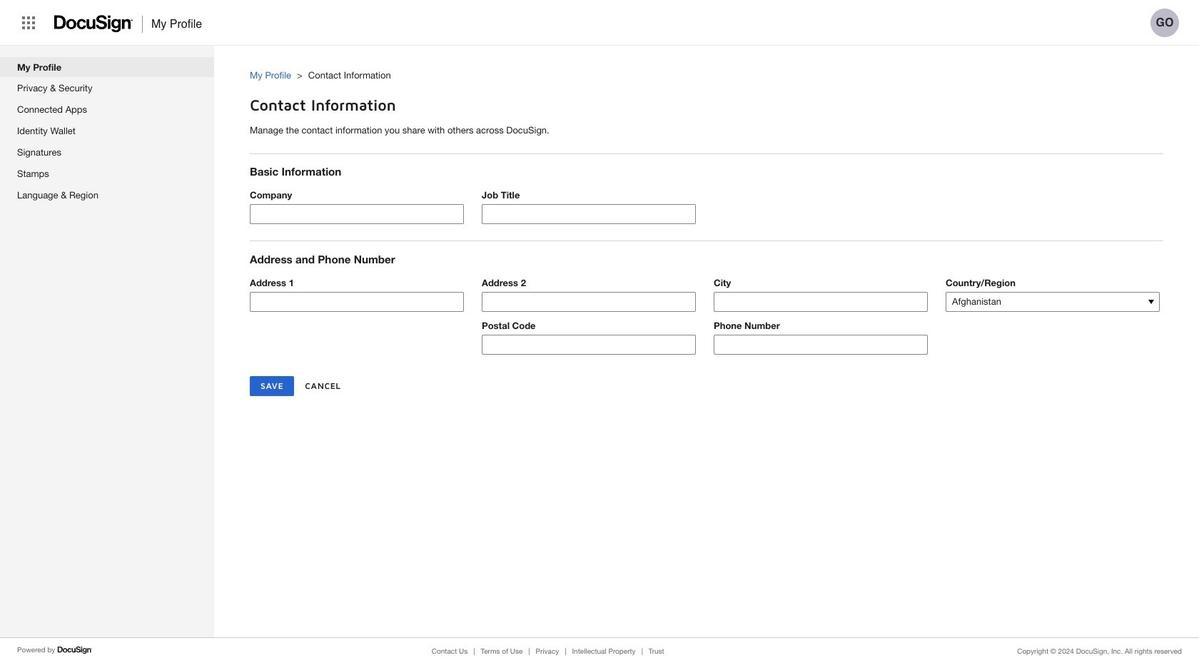 Task type: locate. For each thing, give the bounding box(es) containing it.
breadcrumb region
[[250, 55, 1199, 86]]

0 vertical spatial docusign image
[[54, 11, 133, 37]]

None text field
[[482, 205, 695, 224], [251, 293, 463, 311], [714, 293, 927, 311], [482, 335, 695, 354], [714, 335, 927, 354], [482, 205, 695, 224], [251, 293, 463, 311], [714, 293, 927, 311], [482, 335, 695, 354], [714, 335, 927, 354]]

None text field
[[251, 205, 463, 224], [482, 293, 695, 311], [251, 205, 463, 224], [482, 293, 695, 311]]

docusign image
[[54, 11, 133, 37], [57, 645, 93, 656]]

1 vertical spatial docusign image
[[57, 645, 93, 656]]



